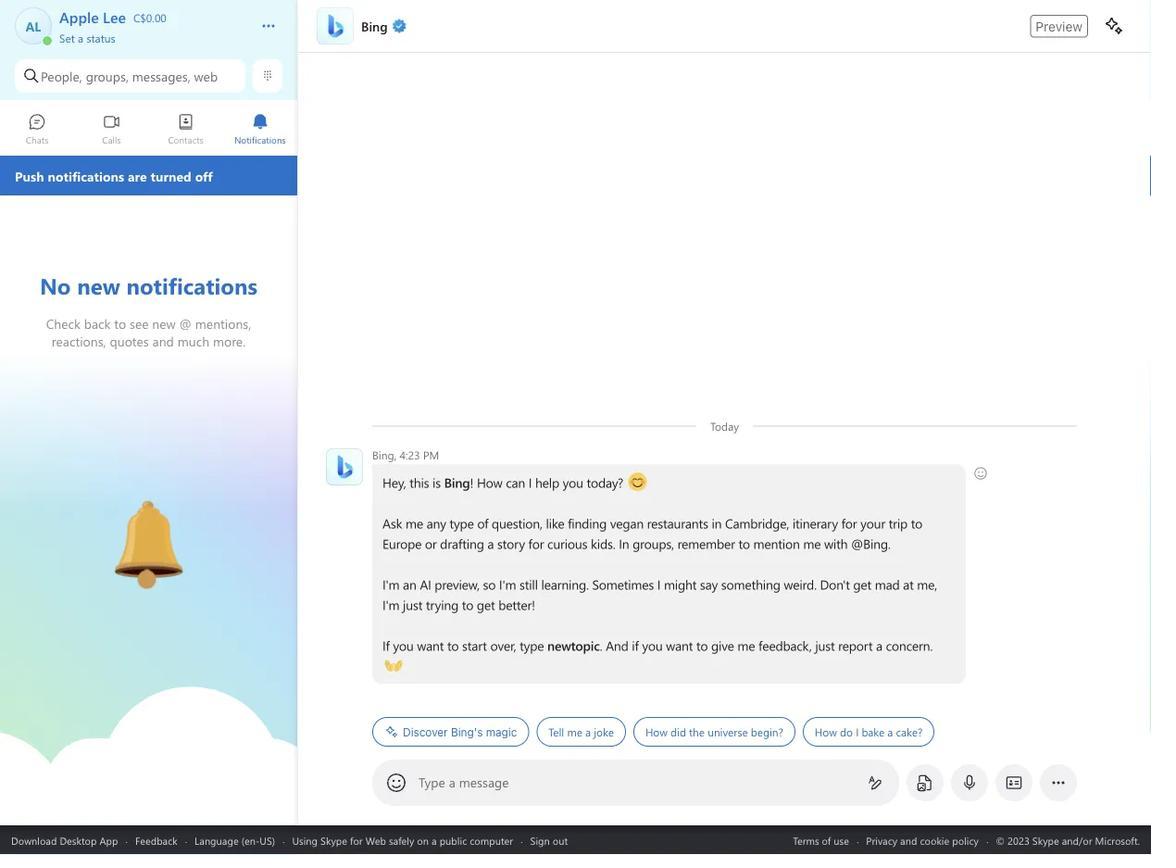 Task type: locate. For each thing, give the bounding box(es) containing it.
weird.
[[784, 576, 817, 593]]

just left report
[[816, 637, 835, 654]]

1 vertical spatial type
[[520, 637, 544, 654]]

privacy and cookie policy
[[867, 833, 979, 847]]

type up drafting
[[450, 515, 474, 532]]

type a message
[[419, 774, 509, 791]]

how left did
[[646, 724, 668, 739]]

0 vertical spatial get
[[854, 576, 872, 593]]

.
[[600, 637, 603, 654]]

discover bing's magic
[[403, 725, 517, 738]]

i right do
[[856, 724, 859, 739]]

an
[[403, 576, 417, 593]]

a
[[78, 30, 83, 45], [488, 535, 494, 552], [876, 637, 883, 654], [586, 724, 591, 739], [888, 724, 893, 739], [449, 774, 456, 791], [432, 833, 437, 847]]

(en-
[[241, 833, 260, 847]]

can
[[506, 474, 525, 491]]

1 horizontal spatial you
[[563, 474, 584, 491]]

feedback
[[135, 833, 178, 847]]

1 vertical spatial i
[[658, 576, 661, 593]]

of up drafting
[[477, 515, 488, 532]]

how do i bake a cake? button
[[803, 717, 935, 747]]

2 horizontal spatial how
[[815, 724, 837, 739]]

0 horizontal spatial get
[[477, 596, 495, 613]]

sign out link
[[530, 833, 568, 847]]

europe
[[383, 535, 422, 552]]

2 horizontal spatial i
[[856, 724, 859, 739]]

remember
[[678, 535, 735, 552]]

using
[[292, 833, 318, 847]]

to down preview,
[[462, 596, 474, 613]]

how for how do i bake a cake?
[[815, 724, 837, 739]]

0 vertical spatial just
[[403, 596, 423, 613]]

groups, down status
[[86, 67, 129, 85]]

i
[[529, 474, 532, 491], [658, 576, 661, 593], [856, 724, 859, 739]]

language (en-us) link
[[195, 833, 275, 847]]

1 vertical spatial just
[[816, 637, 835, 654]]

1 horizontal spatial get
[[854, 576, 872, 593]]

skype
[[321, 833, 347, 847]]

how right !
[[477, 474, 503, 491]]

0 vertical spatial type
[[450, 515, 474, 532]]

me right give
[[738, 637, 755, 654]]

for
[[842, 515, 857, 532], [529, 535, 544, 552], [350, 833, 363, 847]]

0 vertical spatial i
[[529, 474, 532, 491]]

2 vertical spatial i
[[856, 724, 859, 739]]

0 horizontal spatial want
[[417, 637, 444, 654]]

hey,
[[383, 474, 406, 491]]

i inside button
[[856, 724, 859, 739]]

1 vertical spatial of
[[822, 833, 831, 847]]

want up (openhands) on the bottom left of the page
[[417, 637, 444, 654]]

how inside button
[[815, 724, 837, 739]]

to left give
[[697, 637, 708, 654]]

a inside 'button'
[[78, 30, 83, 45]]

how left do
[[815, 724, 837, 739]]

something
[[722, 576, 781, 593]]

1 vertical spatial for
[[529, 535, 544, 552]]

0 vertical spatial of
[[477, 515, 488, 532]]

tab list
[[0, 105, 297, 156]]

bing
[[444, 474, 470, 491]]

a left story
[[488, 535, 494, 552]]

how
[[477, 474, 503, 491], [646, 724, 668, 739], [815, 724, 837, 739]]

0 horizontal spatial groups,
[[86, 67, 129, 85]]

of left "use" at right
[[822, 833, 831, 847]]

want left give
[[666, 637, 693, 654]]

newtopic
[[548, 637, 600, 654]]

0 horizontal spatial you
[[393, 637, 414, 654]]

me
[[406, 515, 423, 532], [804, 535, 821, 552], [738, 637, 755, 654], [567, 724, 583, 739]]

2 horizontal spatial you
[[642, 637, 663, 654]]

joke
[[594, 724, 614, 739]]

me down itinerary
[[804, 535, 821, 552]]

trip
[[889, 515, 908, 532]]

to down cambridge,
[[739, 535, 750, 552]]

still
[[520, 576, 538, 593]]

people, groups, messages, web
[[41, 67, 218, 85]]

terms
[[793, 833, 820, 847]]

a right set
[[78, 30, 83, 45]]

i'm right so
[[499, 576, 516, 593]]

tell me a joke
[[549, 724, 614, 739]]

0 horizontal spatial just
[[403, 596, 423, 613]]

did
[[671, 724, 686, 739]]

me left any
[[406, 515, 423, 532]]

2 horizontal spatial for
[[842, 515, 857, 532]]

of inside ask me any type of question, like finding vegan restaurants in cambridge, itinerary for your trip to europe or drafting a story for curious kids. in groups, remember to mention me with @bing. i'm an ai preview, so i'm still learning. sometimes i might say something weird. don't get mad at me, i'm just trying to get better! if you want to start over, type
[[477, 515, 488, 532]]

learning.
[[541, 576, 589, 593]]

privacy
[[867, 833, 898, 847]]

message
[[459, 774, 509, 791]]

set
[[59, 30, 75, 45]]

0 horizontal spatial type
[[450, 515, 474, 532]]

i right can
[[529, 474, 532, 491]]

like
[[546, 515, 565, 532]]

you right help
[[563, 474, 584, 491]]

this
[[410, 474, 429, 491]]

tell me a joke button
[[537, 717, 626, 747]]

0 horizontal spatial how
[[477, 474, 503, 491]]

0 horizontal spatial of
[[477, 515, 488, 532]]

4:23
[[400, 447, 420, 462]]

1 want from the left
[[417, 637, 444, 654]]

people,
[[41, 67, 82, 85]]

i left might
[[658, 576, 661, 593]]

1 horizontal spatial want
[[666, 637, 693, 654]]

(openhands)
[[384, 656, 454, 673]]

or
[[425, 535, 437, 552]]

1 vertical spatial groups,
[[633, 535, 674, 552]]

i'm up if
[[383, 596, 400, 613]]

and
[[901, 833, 918, 847]]

me right tell
[[567, 724, 583, 739]]

story
[[497, 535, 525, 552]]

just inside ask me any type of question, like finding vegan restaurants in cambridge, itinerary for your trip to europe or drafting a story for curious kids. in groups, remember to mention me with @bing. i'm an ai preview, so i'm still learning. sometimes i might say something weird. don't get mad at me, i'm just trying to get better! if you want to start over, type
[[403, 596, 423, 613]]

groups, right in
[[633, 535, 674, 552]]

feedback link
[[135, 833, 178, 847]]

groups, inside ask me any type of question, like finding vegan restaurants in cambridge, itinerary for your trip to europe or drafting a story for curious kids. in groups, remember to mention me with @bing. i'm an ai preview, so i'm still learning. sometimes i might say something weird. don't get mad at me, i'm just trying to get better! if you want to start over, type
[[633, 535, 674, 552]]

you right the if
[[642, 637, 663, 654]]

you right if
[[393, 637, 414, 654]]

how did the universe begin?
[[646, 724, 784, 739]]

for right story
[[529, 535, 544, 552]]

for left web
[[350, 833, 363, 847]]

preview,
[[435, 576, 480, 593]]

using skype for web safely on a public computer
[[292, 833, 513, 847]]

2 want from the left
[[666, 637, 693, 654]]

a right on
[[432, 833, 437, 847]]

0 vertical spatial for
[[842, 515, 857, 532]]

cookie
[[920, 833, 950, 847]]

get down so
[[477, 596, 495, 613]]

type right over,
[[520, 637, 544, 654]]

type
[[450, 515, 474, 532], [520, 637, 544, 654]]

vegan
[[610, 515, 644, 532]]

0 vertical spatial groups,
[[86, 67, 129, 85]]

want
[[417, 637, 444, 654], [666, 637, 693, 654]]

language (en-us)
[[195, 833, 275, 847]]

1 horizontal spatial for
[[529, 535, 544, 552]]

get
[[854, 576, 872, 593], [477, 596, 495, 613]]

how inside button
[[646, 724, 668, 739]]

bing,
[[372, 447, 397, 462]]

just
[[403, 596, 423, 613], [816, 637, 835, 654]]

get left mad
[[854, 576, 872, 593]]

terms of use link
[[793, 833, 849, 847]]

how did the universe begin? button
[[634, 717, 796, 747]]

finding
[[568, 515, 607, 532]]

sign out
[[530, 833, 568, 847]]

1 horizontal spatial groups,
[[633, 535, 674, 552]]

(smileeyes)
[[629, 472, 690, 490]]

curious
[[548, 535, 588, 552]]

say
[[700, 576, 718, 593]]

better!
[[499, 596, 535, 613]]

1 horizontal spatial how
[[646, 724, 668, 739]]

to
[[911, 515, 923, 532], [739, 535, 750, 552], [462, 596, 474, 613], [447, 637, 459, 654], [697, 637, 708, 654]]

0 horizontal spatial for
[[350, 833, 363, 847]]

for left your
[[842, 515, 857, 532]]

1 vertical spatial get
[[477, 596, 495, 613]]

1 horizontal spatial i
[[658, 576, 661, 593]]

just down an
[[403, 596, 423, 613]]

to left start
[[447, 637, 459, 654]]

to right trip
[[911, 515, 923, 532]]



Task type: describe. For each thing, give the bounding box(es) containing it.
download desktop app
[[11, 833, 118, 847]]

over,
[[491, 637, 516, 654]]

might
[[664, 576, 697, 593]]

on
[[417, 833, 429, 847]]

drafting
[[440, 535, 484, 552]]

in
[[619, 535, 629, 552]]

i'm left an
[[383, 576, 400, 593]]

download desktop app link
[[11, 833, 118, 847]]

want inside ask me any type of question, like finding vegan restaurants in cambridge, itinerary for your trip to europe or drafting a story for curious kids. in groups, remember to mention me with @bing. i'm an ai preview, so i'm still learning. sometimes i might say something weird. don't get mad at me, i'm just trying to get better! if you want to start over, type
[[417, 637, 444, 654]]

public
[[440, 833, 467, 847]]

use
[[834, 833, 849, 847]]

i inside ask me any type of question, like finding vegan restaurants in cambridge, itinerary for your trip to europe or drafting a story for curious kids. in groups, remember to mention me with @bing. i'm an ai preview, so i'm still learning. sometimes i might say something weird. don't get mad at me, i'm just trying to get better! if you want to start over, type
[[658, 576, 661, 593]]

how do i bake a cake?
[[815, 724, 923, 739]]

ask
[[383, 515, 402, 532]]

messages,
[[132, 67, 191, 85]]

@bing.
[[851, 535, 891, 552]]

help
[[535, 474, 560, 491]]

bing's
[[451, 725, 483, 738]]

sometimes
[[592, 576, 654, 593]]

you inside ask me any type of question, like finding vegan restaurants in cambridge, itinerary for your trip to europe or drafting a story for curious kids. in groups, remember to mention me with @bing. i'm an ai preview, so i'm still learning. sometimes i might say something weird. don't get mad at me, i'm just trying to get better! if you want to start over, type
[[393, 637, 414, 654]]

terms of use
[[793, 833, 849, 847]]

out
[[553, 833, 568, 847]]

a right type
[[449, 774, 456, 791]]

restaurants
[[647, 515, 709, 532]]

start
[[462, 637, 487, 654]]

so
[[483, 576, 496, 593]]

cambridge,
[[725, 515, 789, 532]]

preview
[[1036, 18, 1083, 34]]

people, groups, messages, web button
[[15, 59, 246, 93]]

today?
[[587, 474, 624, 491]]

magic
[[486, 725, 517, 738]]

web
[[366, 833, 386, 847]]

set a status button
[[59, 26, 243, 45]]

any
[[427, 515, 446, 532]]

me inside button
[[567, 724, 583, 739]]

report
[[839, 637, 873, 654]]

if
[[632, 637, 639, 654]]

bell
[[93, 495, 117, 515]]

sign
[[530, 833, 550, 847]]

policy
[[953, 833, 979, 847]]

do
[[840, 724, 853, 739]]

bake
[[862, 724, 885, 739]]

me,
[[917, 576, 938, 593]]

how for how did the universe begin?
[[646, 724, 668, 739]]

ask me any type of question, like finding vegan restaurants in cambridge, itinerary for your trip to europe or drafting a story for curious kids. in groups, remember to mention me with @bing. i'm an ai preview, so i'm still learning. sometimes i might say something weird. don't get mad at me, i'm just trying to get better! if you want to start over, type
[[383, 515, 941, 654]]

groups, inside button
[[86, 67, 129, 85]]

your
[[861, 515, 886, 532]]

a right report
[[876, 637, 883, 654]]

mad
[[875, 576, 900, 593]]

a right bake at bottom
[[888, 724, 893, 739]]

hey, this is bing ! how can i help you today?
[[383, 474, 627, 491]]

Type a message text field
[[419, 774, 853, 792]]

a inside ask me any type of question, like finding vegan restaurants in cambridge, itinerary for your trip to europe or drafting a story for curious kids. in groups, remember to mention me with @bing. i'm an ai preview, so i'm still learning. sometimes i might say something weird. don't get mad at me, i'm just trying to get better! if you want to start over, type
[[488, 535, 494, 552]]

1 horizontal spatial type
[[520, 637, 544, 654]]

pm
[[423, 447, 439, 462]]

cake?
[[896, 724, 923, 739]]

set a status
[[59, 30, 115, 45]]

computer
[[470, 833, 513, 847]]

in
[[712, 515, 722, 532]]

kids.
[[591, 535, 616, 552]]

feedback,
[[759, 637, 812, 654]]

is
[[433, 474, 441, 491]]

universe
[[708, 724, 748, 739]]

bing, 4:23 pm
[[372, 447, 439, 462]]

using skype for web safely on a public computer link
[[292, 833, 513, 847]]

1 horizontal spatial just
[[816, 637, 835, 654]]

with
[[824, 535, 848, 552]]

mention
[[754, 535, 800, 552]]

itinerary
[[793, 515, 838, 532]]

begin?
[[751, 724, 784, 739]]

at
[[903, 576, 914, 593]]

2 vertical spatial for
[[350, 833, 363, 847]]

1 horizontal spatial of
[[822, 833, 831, 847]]

newtopic . and if you want to give me feedback, just report a concern.
[[548, 637, 936, 654]]

language
[[195, 833, 239, 847]]

give
[[711, 637, 734, 654]]

download
[[11, 833, 57, 847]]

discover
[[403, 725, 448, 738]]

status
[[87, 30, 115, 45]]

web
[[194, 67, 218, 85]]

a left joke
[[586, 724, 591, 739]]

desktop
[[60, 833, 97, 847]]

0 horizontal spatial i
[[529, 474, 532, 491]]

don't
[[820, 576, 850, 593]]

app
[[100, 833, 118, 847]]



Task type: vqa. For each thing, say whether or not it's contained in the screenshot.
Download
yes



